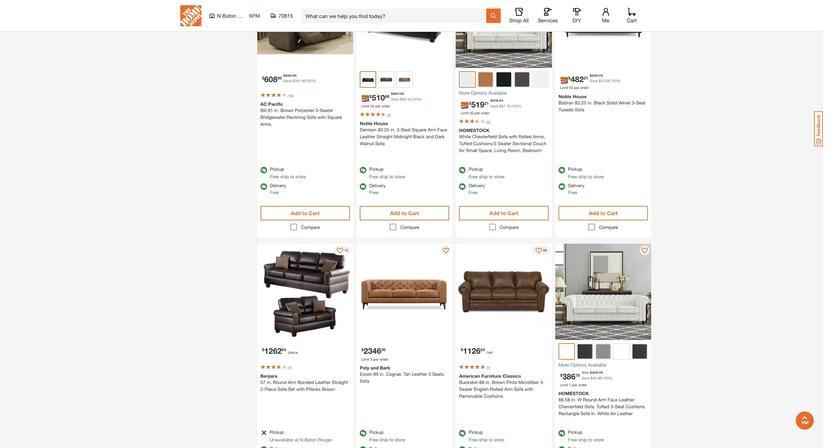 Task type: locate. For each thing, give the bounding box(es) containing it.
0 vertical spatial square
[[328, 114, 342, 120]]

3- right polyester
[[316, 107, 320, 113]]

(
[[307, 79, 308, 83], [611, 79, 612, 83], [288, 94, 289, 98], [412, 97, 413, 101], [512, 104, 513, 108], [387, 113, 388, 118], [487, 120, 488, 124], [288, 366, 289, 370], [487, 366, 488, 370], [603, 376, 604, 380]]

more options available up $ 519 21
[[459, 90, 507, 96]]

limit inside $ 535 . 79 save $ 53 . 58 ( 10 %) limit 50 per order
[[561, 86, 568, 90]]

0 vertical spatial cushions
[[484, 394, 503, 399]]

brown right pillows
[[322, 387, 335, 392]]

sofa inside noble house bobran 83.25 in. black solid velvet 3-seat tuxedo sofa
[[575, 107, 585, 112]]

4 add to cart button from the left
[[559, 206, 648, 221]]

save inside $ 576 . 91 save $ 57 . 70 ( 10 %) limit 20 per order
[[491, 104, 499, 108]]

2 compare from the left
[[401, 225, 420, 230]]

0 horizontal spatial n
[[217, 12, 221, 19]]

0 horizontal spatial 57
[[261, 380, 266, 385]]

limit for 510
[[362, 104, 369, 108]]

0 vertical spatial brown
[[281, 107, 294, 113]]

white inside homestock white chesterfield sofa with rolled arms, tufted cushions/3 seater sectional couch for small space, living room, bedroom
[[459, 134, 471, 140]]

arm down pinto
[[505, 387, 513, 392]]

10 inside $ 576 . 91 save $ 57 . 70 ( 10 %) limit 20 per order
[[513, 104, 517, 108]]

4 compare from the left
[[599, 225, 618, 230]]

1 horizontal spatial seat
[[615, 404, 625, 410]]

0 horizontal spatial straight
[[332, 380, 348, 385]]

options up /box
[[571, 362, 587, 368]]

in. right 80.25
[[391, 127, 396, 133]]

88 inside dropdown button
[[543, 248, 547, 253]]

more options available for 386
[[559, 362, 607, 368]]

add to cart
[[291, 210, 320, 216], [390, 210, 419, 216], [490, 210, 519, 216], [589, 210, 618, 216]]

0 vertical spatial 1
[[488, 366, 490, 370]]

per for 482
[[574, 86, 580, 90]]

save inside $ 608 00 $ 899 . 99 save $ 291 . 99 ( 32 %)
[[284, 79, 292, 83]]

sofa inside 'poly and bark essex 89 in. cognac tan leather 3 seats sofa'
[[360, 379, 369, 384]]

50 down 482
[[569, 86, 573, 90]]

1 delivery from the left
[[270, 183, 286, 189]]

/piece
[[288, 350, 298, 355]]

with inside ac pacific bill 81 in. brown polyester 3-seater bridgewater reclining sofa with square arms
[[318, 114, 326, 120]]

sofa
[[575, 107, 585, 112], [307, 114, 316, 120], [498, 134, 508, 140], [375, 141, 385, 146], [360, 379, 369, 384], [278, 387, 287, 392], [514, 387, 524, 392], [581, 411, 590, 417]]

sofa down polyester
[[307, 114, 316, 120]]

order down 78
[[579, 383, 587, 387]]

save down 535 on the top right
[[590, 79, 598, 83]]

1 vertical spatial more options available
[[559, 362, 607, 368]]

in. down furniture
[[486, 380, 491, 385]]

save down 899
[[284, 79, 292, 83]]

arm up dark
[[428, 127, 436, 133]]

1 vertical spatial 21
[[485, 101, 489, 106]]

0 horizontal spatial seat
[[401, 127, 411, 133]]

add to cart button for available shipping image corresponding to bobran 83.25 in. black solid velvet 3-seat tuxedo sofa image in the right of the page
[[559, 206, 648, 221]]

3 add to cart from the left
[[490, 210, 519, 216]]

( right 291
[[307, 79, 308, 83]]

0 vertical spatial straight
[[377, 134, 393, 140]]

seat
[[637, 100, 646, 106], [401, 127, 411, 133], [615, 404, 625, 410]]

57 left 70
[[502, 104, 506, 108]]

0 horizontal spatial white
[[459, 134, 471, 140]]

black right midnight
[[413, 134, 425, 140]]

1 horizontal spatial display image
[[443, 248, 450, 255]]

limit for 519
[[461, 111, 469, 115]]

1 down 386
[[569, 383, 571, 387]]

58
[[606, 79, 610, 83]]

round up sofa,
[[583, 397, 597, 403]]

%) inside $ 576 . 91 save $ 57 . 70 ( 10 %) limit 20 per order
[[517, 104, 521, 108]]

1 horizontal spatial round
[[583, 397, 597, 403]]

arm inside american furniture classics buckskin 88 in. brown pinto microfiber 3- seater english rolled arm sofa with removable cushions
[[505, 387, 513, 392]]

1 vertical spatial chesterfield
[[559, 404, 584, 410]]

noble up denison
[[360, 121, 373, 126]]

options for 576
[[471, 90, 488, 96]]

chesterfield inside homestock 88.58 in. w round arm faux leather chesterfield sofa, tufted 3-seat cushions rectangle sofa in. white air leather
[[559, 404, 584, 410]]

delivery free
[[270, 183, 286, 195], [370, 183, 386, 195], [469, 183, 485, 195], [568, 183, 585, 195]]

%) right 70
[[517, 104, 521, 108]]

( inside $ 608 00 $ 899 . 99 save $ 291 . 99 ( 32 %)
[[307, 79, 308, 83]]

order up ( 5 )
[[481, 111, 490, 115]]

1 horizontal spatial options
[[571, 362, 587, 368]]

bill 81 in. brown polyester 3-seater bridgewater reclining sofa with square arms image
[[257, 0, 353, 68]]

more options available link for 576
[[459, 90, 549, 96]]

$ inside $ 1126 03 /set
[[461, 347, 463, 352]]

( right 16
[[412, 97, 413, 101]]

3 add from the left
[[490, 210, 500, 216]]

4 delivery free from the left
[[568, 183, 585, 195]]

arms
[[261, 121, 271, 127]]

order for 482
[[581, 86, 589, 90]]

3- inside american furniture classics buckskin 88 in. brown pinto microfiber 3- seater english rolled arm sofa with removable cushions
[[541, 380, 545, 385]]

add to cart for the denison 80.25 in. 3-seat square arm faux leather straight midnight black and dark walnut sofa image at top
[[390, 210, 419, 216]]

2 delivery free from the left
[[370, 183, 386, 195]]

576
[[493, 98, 499, 103]]

0 vertical spatial rolled
[[519, 134, 532, 140]]

) down $ 601 . 04 save $ 90 . 16 ( 15 %) limit 50 per order
[[390, 113, 391, 118]]

0 vertical spatial 10
[[612, 79, 616, 83]]

5 down 2346
[[370, 357, 373, 362]]

1 horizontal spatial and
[[426, 134, 434, 140]]

1 vertical spatial tufted
[[597, 404, 610, 410]]

2 horizontal spatial seat
[[637, 100, 646, 106]]

0 vertical spatial 57
[[502, 104, 506, 108]]

house up 83.25
[[573, 94, 587, 99]]

1 vertical spatial 10
[[513, 104, 517, 108]]

order for 519
[[481, 111, 490, 115]]

0 horizontal spatial baton
[[222, 12, 236, 19]]

53
[[601, 79, 605, 83]]

1 horizontal spatial n
[[300, 437, 303, 443]]

50 inside $ 535 . 79 save $ 53 . 58 ( 10 %) limit 50 per order
[[569, 86, 573, 90]]

sofa right walnut
[[375, 141, 385, 146]]

tufted
[[459, 141, 472, 146], [597, 404, 610, 410]]

0 vertical spatial 50
[[569, 86, 573, 90]]

cushions inside american furniture classics buckskin 88 in. brown pinto microfiber 3- seater english rolled arm sofa with removable cushions
[[484, 394, 503, 399]]

1 vertical spatial noble
[[360, 121, 373, 126]]

21
[[584, 76, 589, 81], [485, 101, 489, 106]]

white left air
[[598, 411, 610, 417]]

519
[[472, 100, 485, 109]]

2 add to cart button from the left
[[360, 206, 450, 221]]

add to cart for white chesterfield sofa with rolled arms, tufted cushions/3 seater sectional couch for small space, living room, bedroom image
[[490, 210, 519, 216]]

available for pickup image
[[360, 167, 367, 174], [459, 167, 466, 174], [559, 167, 565, 174], [360, 431, 367, 437], [459, 431, 466, 437], [559, 431, 565, 437]]

3- inside homestock 88.58 in. w round arm faux leather chesterfield sofa, tufted 3-seat cushions rectangle sofa in. white air leather
[[611, 404, 615, 410]]

1 vertical spatial more options available link
[[559, 362, 648, 369]]

house
[[573, 94, 587, 99], [374, 121, 388, 126]]

order up ( 2 )
[[382, 104, 390, 108]]

available up the 429
[[588, 362, 607, 368]]

caramel air leather image
[[479, 72, 493, 87]]

save down /box
[[582, 376, 590, 380]]

1 horizontal spatial 1
[[569, 383, 571, 387]]

5 down $ 576 . 91 save $ 57 . 70 ( 10 %) limit 20 per order
[[488, 120, 490, 124]]

%) inside $ 535 . 79 save $ 53 . 58 ( 10 %) limit 50 per order
[[616, 79, 621, 83]]

%) right 16
[[417, 97, 422, 101]]

)
[[293, 94, 294, 98], [390, 113, 391, 118], [490, 120, 491, 124], [291, 366, 292, 370], [490, 366, 491, 370]]

1126
[[463, 347, 481, 356]]

in. inside the benjara 57 in. round arm bonded leather straight 2-piece sofa set with pillows brown
[[267, 380, 272, 385]]

0 horizontal spatial white pu image
[[461, 73, 475, 87]]

899
[[286, 73, 292, 78]]

3- inside noble house denison 80.25 in. 3-seat square arm faux leather straight midnight black and dark walnut sofa
[[397, 127, 401, 133]]

0 vertical spatial tufted
[[459, 141, 472, 146]]

3- up midnight
[[397, 127, 401, 133]]

$ 1262 63 /piece
[[262, 347, 298, 356]]

4 delivery from the left
[[568, 183, 585, 189]]

with inside american furniture classics buckskin 88 in. brown pinto microfiber 3- seater english rolled arm sofa with removable cushions
[[525, 387, 534, 392]]

tufted right sofa,
[[597, 404, 610, 410]]

per down "$ 2346 30"
[[374, 357, 379, 362]]

save inside $ 386 78 /box $ 429 . 76 save $ 42 . 98 ( 10 %) limit 1 per order
[[582, 376, 590, 380]]

rolled
[[519, 134, 532, 140], [490, 387, 503, 392]]

1 vertical spatial rolled
[[490, 387, 503, 392]]

straight inside noble house denison 80.25 in. 3-seat square arm faux leather straight midnight black and dark walnut sofa
[[377, 134, 393, 140]]

seat inside homestock 88.58 in. w round arm faux leather chesterfield sofa, tufted 3-seat cushions rectangle sofa in. white air leather
[[615, 404, 625, 410]]

room,
[[508, 148, 522, 153]]

1 horizontal spatial 50
[[569, 86, 573, 90]]

10 right the 58
[[612, 79, 616, 83]]

10 right 70
[[513, 104, 517, 108]]

with up 'sectional'
[[509, 134, 518, 140]]

99 right 899
[[293, 73, 297, 78]]

( right 98
[[603, 376, 604, 380]]

1 vertical spatial faux
[[608, 397, 618, 403]]

in. right 83.25
[[588, 100, 593, 106]]

) down $ 608 00 $ 899 . 99 save $ 291 . 99 ( 32 %)
[[293, 94, 294, 98]]

50 down 510
[[370, 104, 375, 108]]

rolled up 'sectional'
[[519, 134, 532, 140]]

white up the for
[[459, 134, 471, 140]]

50 for 482
[[569, 86, 573, 90]]

in. right 81
[[274, 107, 279, 113]]

80.25
[[378, 127, 390, 133]]

76
[[599, 371, 603, 375]]

1 horizontal spatial more options available
[[559, 362, 607, 368]]

in.
[[588, 100, 593, 106], [274, 107, 279, 113], [391, 127, 396, 133], [380, 372, 385, 377], [267, 380, 272, 385], [486, 380, 491, 385], [572, 397, 577, 403], [592, 411, 597, 417]]

and up 89
[[371, 365, 379, 371]]

limit down 386
[[561, 383, 568, 387]]

3 add to cart button from the left
[[459, 206, 549, 221]]

0 horizontal spatial noble
[[360, 121, 373, 126]]

in. inside noble house bobran 83.25 in. black solid velvet 3-seat tuxedo sofa
[[588, 100, 593, 106]]

save for 510
[[391, 97, 399, 101]]

available shipping image
[[261, 184, 267, 190], [261, 447, 267, 448], [559, 447, 565, 448]]

and
[[426, 134, 434, 140], [371, 365, 379, 371]]

What can we help you find today? search field
[[306, 9, 486, 23]]

( up furniture
[[487, 366, 488, 370]]

1 horizontal spatial homestock
[[559, 391, 589, 397]]

1 vertical spatial white pu image
[[615, 345, 629, 359]]

0 vertical spatial round
[[273, 380, 287, 385]]

cart for add to cart button related to available shipping image related to white chesterfield sofa with rolled arms, tufted cushions/3 seater sectional couch for small space, living room, bedroom image
[[508, 210, 519, 216]]

shop all button
[[509, 8, 530, 24]]

add to cart for bill 81 in. brown polyester 3-seater bridgewater reclining sofa with square arms image
[[291, 210, 320, 216]]

display image
[[536, 248, 542, 255], [642, 248, 648, 255]]

2 vertical spatial 10
[[604, 376, 608, 380]]

1 horizontal spatial cushions
[[626, 404, 645, 410]]

delivery for available shipping image corresponding to bobran 83.25 in. black solid velvet 3-seat tuxedo sofa image in the right of the page add to cart button
[[568, 183, 585, 189]]

limit up denison
[[362, 104, 369, 108]]

white pu image
[[461, 73, 475, 87], [615, 345, 629, 359]]

cushions
[[484, 394, 503, 399], [626, 404, 645, 410]]

dark brown image
[[379, 72, 394, 87]]

round
[[273, 380, 287, 385], [583, 397, 597, 403]]

21 left 576
[[485, 101, 489, 106]]

square
[[328, 114, 342, 120], [412, 127, 427, 133]]

save for 519
[[491, 104, 499, 108]]

) for 608
[[293, 94, 294, 98]]

2 add to cart from the left
[[390, 210, 419, 216]]

( 7 )
[[288, 366, 292, 370]]

round inside homestock 88.58 in. w round arm faux leather chesterfield sofa, tufted 3-seat cushions rectangle sofa in. white air leather
[[583, 397, 597, 403]]

1 vertical spatial 5
[[370, 357, 373, 362]]

rectangle
[[559, 411, 580, 417]]

0 horizontal spatial brown
[[281, 107, 294, 113]]

2 vertical spatial seater
[[459, 387, 473, 392]]

1 horizontal spatial 99
[[302, 79, 306, 83]]

house for 80.25
[[374, 121, 388, 126]]

1 add to cart from the left
[[291, 210, 320, 216]]

0 horizontal spatial options
[[471, 90, 488, 96]]

10 right 98
[[604, 376, 608, 380]]

%) for 519
[[517, 104, 521, 108]]

$ 601 . 04 save $ 90 . 16 ( 15 %) limit 50 per order
[[362, 92, 422, 108]]

chesterfield up cushions/3
[[473, 134, 497, 140]]

1 horizontal spatial 15
[[413, 97, 417, 101]]

0 horizontal spatial more options available link
[[459, 90, 549, 96]]

3 compare from the left
[[500, 225, 519, 230]]

1 display image from the left
[[337, 248, 343, 255]]

0 horizontal spatial 88
[[385, 94, 390, 99]]

n right the home depot logo at the left top
[[217, 12, 221, 19]]

2 vertical spatial 88
[[480, 380, 485, 385]]

1 vertical spatial 99
[[302, 79, 306, 83]]

cart link
[[625, 8, 639, 24]]

delivery for add to cart button related to available shipping image related to white chesterfield sofa with rolled arms, tufted cushions/3 seater sectional couch for small space, living room, bedroom image
[[469, 183, 485, 189]]

n
[[217, 12, 221, 19], [300, 437, 303, 443]]

) for 1262
[[291, 366, 292, 370]]

0 horizontal spatial 50
[[370, 104, 375, 108]]

1 horizontal spatial more options available link
[[559, 362, 648, 369]]

1 vertical spatial brown
[[492, 380, 505, 385]]

3- up air
[[611, 404, 615, 410]]

round inside the benjara 57 in. round arm bonded leather straight 2-piece sofa set with pillows brown
[[273, 380, 287, 385]]

1 delivery free from the left
[[270, 183, 286, 195]]

available up 576
[[489, 90, 507, 96]]

3 delivery from the left
[[469, 183, 485, 189]]

noble house denison 80.25 in. 3-seat square arm faux leather straight midnight black and dark walnut sofa
[[360, 121, 448, 146]]

0 vertical spatial and
[[426, 134, 434, 140]]

delivery for fourth add to cart button from the right
[[270, 183, 286, 189]]

noble up bobran on the top of page
[[559, 94, 572, 99]]

per down 510
[[376, 104, 381, 108]]

baton right at
[[305, 437, 317, 443]]

rouge
[[238, 12, 253, 19], [318, 437, 332, 443]]

0 vertical spatial seat
[[637, 100, 646, 106]]

rouge inside pickup unavailable at n baton rouge
[[318, 437, 332, 443]]

2
[[388, 113, 390, 118]]

with right reclining
[[318, 114, 326, 120]]

1 horizontal spatial rouge
[[318, 437, 332, 443]]

more options available link up the 76
[[559, 362, 648, 369]]

add
[[291, 210, 301, 216], [390, 210, 400, 216], [490, 210, 500, 216], [589, 210, 599, 216]]

3 delivery free from the left
[[469, 183, 485, 195]]

0 vertical spatial rouge
[[238, 12, 253, 19]]

pickup free ship to store
[[270, 167, 306, 180], [370, 167, 405, 180], [469, 167, 505, 180], [568, 167, 604, 180], [370, 430, 405, 443], [469, 430, 505, 443], [568, 430, 604, 443]]

3-
[[632, 100, 637, 106], [316, 107, 320, 113], [397, 127, 401, 133], [541, 380, 545, 385], [611, 404, 615, 410]]

white chesterfield sofa with rolled arms, tufted cushions/3 seater sectional couch for small space, living room, bedroom image
[[456, 0, 552, 68]]

limit
[[561, 86, 568, 90], [362, 104, 369, 108], [461, 111, 469, 115], [362, 357, 369, 362], [561, 383, 568, 387]]

arm down 98
[[598, 397, 607, 403]]

options for 386
[[571, 362, 587, 368]]

0 vertical spatial 88
[[385, 94, 390, 99]]

round up piece
[[273, 380, 287, 385]]

%) right 98
[[608, 376, 613, 380]]

%) for 482
[[616, 79, 621, 83]]

limit left 20
[[461, 111, 469, 115]]

0 horizontal spatial 5
[[370, 357, 373, 362]]

sofa down essex
[[360, 379, 369, 384]]

available shipping image for white chesterfield sofa with rolled arms, tufted cushions/3 seater sectional couch for small space, living room, bedroom image
[[459, 184, 466, 190]]

1 horizontal spatial tufted
[[597, 404, 610, 410]]

polyester
[[295, 107, 314, 113]]

sofa down 83.25
[[575, 107, 585, 112]]

21 inside $ 482 21
[[584, 76, 589, 81]]

7
[[289, 366, 291, 370]]

1 horizontal spatial display image
[[642, 248, 648, 255]]

2 add from the left
[[390, 210, 400, 216]]

save inside $ 601 . 04 save $ 90 . 16 ( 15 %) limit 50 per order
[[391, 97, 399, 101]]

per for 519
[[475, 111, 480, 115]]

0 vertical spatial 15
[[413, 97, 417, 101]]

57 inside $ 576 . 91 save $ 57 . 70 ( 10 %) limit 20 per order
[[502, 104, 506, 108]]

535
[[592, 73, 598, 78]]

0 horizontal spatial rolled
[[490, 387, 503, 392]]

1 vertical spatial seater
[[498, 141, 512, 146]]

order inside $ 576 . 91 save $ 57 . 70 ( 10 %) limit 20 per order
[[481, 111, 490, 115]]

save inside $ 535 . 79 save $ 53 . 58 ( 10 %) limit 50 per order
[[590, 79, 598, 83]]

1 vertical spatial options
[[571, 362, 587, 368]]

chesterfield inside homestock white chesterfield sofa with rolled arms, tufted cushions/3 seater sectional couch for small space, living room, bedroom
[[473, 134, 497, 140]]

more options available link up 91
[[459, 90, 549, 96]]

display image
[[337, 248, 343, 255], [443, 248, 450, 255]]

3- right velvet
[[632, 100, 637, 106]]

( down /piece
[[288, 366, 289, 370]]

bill
[[261, 107, 267, 113]]

0 vertical spatial white
[[459, 134, 471, 140]]

%) right 291
[[312, 79, 316, 83]]

2 display image from the left
[[642, 248, 648, 255]]

per inside $ 535 . 79 save $ 53 . 58 ( 10 %) limit 50 per order
[[574, 86, 580, 90]]

2 delivery from the left
[[370, 183, 386, 189]]

order inside $ 535 . 79 save $ 53 . 58 ( 10 %) limit 50 per order
[[581, 86, 589, 90]]

1 add to cart button from the left
[[261, 206, 350, 221]]

0 vertical spatial black
[[594, 100, 606, 106]]

and left dark
[[426, 134, 434, 140]]

57
[[502, 104, 506, 108], [261, 380, 266, 385]]

space,
[[479, 148, 493, 153]]

0 horizontal spatial more
[[459, 90, 470, 96]]

more for 386
[[559, 362, 569, 368]]

per
[[574, 86, 580, 90], [376, 104, 381, 108], [475, 111, 480, 115], [374, 357, 379, 362], [572, 383, 578, 387]]

walnut
[[360, 141, 374, 146]]

10
[[612, 79, 616, 83], [513, 104, 517, 108], [604, 376, 608, 380]]

baton left 9pm
[[222, 12, 236, 19]]

order inside $ 601 . 04 save $ 90 . 16 ( 15 %) limit 50 per order
[[382, 104, 390, 108]]

0 horizontal spatial 21
[[485, 101, 489, 106]]

noble inside noble house denison 80.25 in. 3-seat square arm faux leather straight midnight black and dark walnut sofa
[[360, 121, 373, 126]]

%) for 510
[[417, 97, 422, 101]]

noble inside noble house bobran 83.25 in. black solid velvet 3-seat tuxedo sofa
[[559, 94, 572, 99]]

70
[[507, 104, 511, 108]]

1 horizontal spatial rolled
[[519, 134, 532, 140]]

more options available up /box
[[559, 362, 607, 368]]

homestock up w
[[559, 391, 589, 397]]

add for available shipping image related to white chesterfield sofa with rolled arms, tufted cushions/3 seater sectional couch for small space, living room, bedroom image
[[490, 210, 500, 216]]

rolled down furniture
[[490, 387, 503, 392]]

sofa down sofa,
[[581, 411, 590, 417]]

seater inside american furniture classics buckskin 88 in. brown pinto microfiber 3- seater english rolled arm sofa with removable cushions
[[459, 387, 473, 392]]

1 vertical spatial white
[[598, 411, 610, 417]]

faux up dark
[[438, 127, 448, 133]]

1 display image from the left
[[536, 248, 542, 255]]

$ inside $ 519 21
[[469, 101, 472, 106]]

to
[[290, 174, 294, 180], [390, 174, 394, 180], [489, 174, 493, 180], [589, 174, 593, 180], [302, 210, 307, 216], [402, 210, 407, 216], [501, 210, 506, 216], [601, 210, 606, 216], [390, 437, 394, 443], [489, 437, 493, 443], [589, 437, 593, 443]]

21 inside $ 519 21
[[485, 101, 489, 106]]

american
[[459, 373, 480, 379]]

per inside $ 601 . 04 save $ 90 . 16 ( 15 %) limit 50 per order
[[376, 104, 381, 108]]

$
[[284, 73, 286, 78], [590, 73, 592, 78], [262, 76, 264, 81], [569, 76, 571, 81], [293, 79, 295, 83], [599, 79, 601, 83], [391, 92, 393, 96], [370, 94, 372, 99], [400, 97, 402, 101], [491, 98, 493, 103], [469, 101, 472, 106], [500, 104, 502, 108], [262, 347, 264, 352], [362, 347, 364, 352], [461, 347, 463, 352], [590, 371, 592, 375], [561, 373, 563, 378], [591, 376, 593, 380]]

10 for 519
[[513, 104, 517, 108]]

display image inside 15 dropdown button
[[337, 248, 343, 255]]

buckskin 88 in. brown pinto microfiber 3-seater english rolled arm sofa with removable cushions image
[[456, 244, 552, 340]]

cart
[[627, 17, 637, 23], [309, 210, 320, 216], [408, 210, 419, 216], [508, 210, 519, 216], [607, 210, 618, 216]]

in. down benjara
[[267, 380, 272, 385]]

seat inside noble house denison 80.25 in. 3-seat square arm faux leather straight midnight black and dark walnut sofa
[[401, 127, 411, 133]]

black left solid
[[594, 100, 606, 106]]

more up 386
[[559, 362, 569, 368]]

0 vertical spatial seater
[[320, 107, 333, 113]]

black
[[594, 100, 606, 106], [413, 134, 425, 140]]

seater down buckskin
[[459, 387, 473, 392]]

sofa left set
[[278, 387, 287, 392]]

per right 20
[[475, 111, 480, 115]]

per inside $ 576 . 91 save $ 57 . 70 ( 10 %) limit 20 per order
[[475, 111, 480, 115]]

1 inside $ 386 78 /box $ 429 . 76 save $ 42 . 98 ( 10 %) limit 1 per order
[[569, 383, 571, 387]]

0 vertical spatial more options available
[[459, 90, 507, 96]]

1 up furniture
[[488, 366, 490, 370]]

1 horizontal spatial white
[[598, 411, 610, 417]]

0 vertical spatial more
[[459, 90, 470, 96]]

sofa inside the benjara 57 in. round arm bonded leather straight 2-piece sofa set with pillows brown
[[278, 387, 287, 392]]

bedroom
[[523, 148, 542, 153]]

order down $ 482 21
[[581, 86, 589, 90]]

compare for white chesterfield sofa with rolled arms, tufted cushions/3 seater sectional couch for small space, living room, bedroom image
[[500, 225, 519, 230]]

save for 482
[[590, 79, 598, 83]]

homestock inside homestock 88.58 in. w round arm faux leather chesterfield sofa, tufted 3-seat cushions rectangle sofa in. white air leather
[[559, 391, 589, 397]]

0 horizontal spatial cushions
[[484, 394, 503, 399]]

0 horizontal spatial round
[[273, 380, 287, 385]]

2346
[[364, 347, 381, 356]]

limit inside $ 601 . 04 save $ 90 . 16 ( 15 %) limit 50 per order
[[362, 104, 369, 108]]

1 horizontal spatial 5
[[488, 120, 490, 124]]

) up furniture
[[490, 366, 491, 370]]

1 horizontal spatial seater
[[459, 387, 473, 392]]

brown inside the benjara 57 in. round arm bonded leather straight 2-piece sofa set with pillows brown
[[322, 387, 335, 392]]

1 vertical spatial and
[[371, 365, 379, 371]]

1 horizontal spatial 88
[[480, 380, 485, 385]]

0 horizontal spatial homestock
[[459, 128, 490, 133]]

1 vertical spatial round
[[583, 397, 597, 403]]

3- inside noble house bobran 83.25 in. black solid velvet 3-seat tuxedo sofa
[[632, 100, 637, 106]]

1 compare from the left
[[301, 225, 320, 230]]

0 horizontal spatial faux
[[438, 127, 448, 133]]

( right the 58
[[611, 79, 612, 83]]

99 left 32
[[302, 79, 306, 83]]

save down 576
[[491, 104, 499, 108]]

compare for bobran 83.25 in. black solid velvet 3-seat tuxedo sofa image in the right of the page
[[599, 225, 618, 230]]

white pu image left caramel air leather image
[[461, 73, 475, 87]]

velvet
[[619, 100, 631, 106]]

sectional
[[513, 141, 532, 146]]

1 horizontal spatial black
[[594, 100, 606, 106]]

sofa inside homestock white chesterfield sofa with rolled arms, tufted cushions/3 seater sectional couch for small space, living room, bedroom
[[498, 134, 508, 140]]

seat right velvet
[[637, 100, 646, 106]]

seat up air
[[615, 404, 625, 410]]

0 vertical spatial faux
[[438, 127, 448, 133]]

1 vertical spatial more
[[559, 362, 569, 368]]

57 up 2-
[[261, 380, 266, 385]]

leather
[[360, 134, 376, 140], [412, 372, 427, 377], [315, 380, 331, 385], [619, 397, 635, 403], [618, 411, 633, 417]]

608
[[264, 75, 278, 84]]

50 for 510
[[370, 104, 375, 108]]

1 vertical spatial house
[[374, 121, 388, 126]]

all
[[523, 17, 529, 23]]

house inside noble house denison 80.25 in. 3-seat square arm faux leather straight midnight black and dark walnut sofa
[[374, 121, 388, 126]]

feedback link image
[[815, 111, 824, 147]]

0 vertical spatial 99
[[293, 73, 297, 78]]

homestock
[[459, 128, 490, 133], [559, 391, 589, 397]]

chesterfield up rectangle
[[559, 404, 584, 410]]

ship
[[280, 174, 289, 180], [380, 174, 388, 180], [479, 174, 488, 180], [579, 174, 587, 180], [380, 437, 388, 443], [479, 437, 488, 443], [579, 437, 587, 443]]

denison 80.25 in. 3-seat square arm faux leather straight midnight black and dark walnut sofa image
[[357, 0, 453, 68]]

1 vertical spatial 57
[[261, 380, 266, 385]]

2 horizontal spatial 88
[[543, 248, 547, 253]]

the home depot logo image
[[180, 5, 201, 26]]

1 horizontal spatial 21
[[584, 76, 589, 81]]

10 inside $ 535 . 79 save $ 53 . 58 ( 10 %) limit 50 per order
[[612, 79, 616, 83]]

0 vertical spatial options
[[471, 90, 488, 96]]

) for 1126
[[490, 366, 491, 370]]

limit up bobran on the top of page
[[561, 86, 568, 90]]

1 horizontal spatial baton
[[305, 437, 317, 443]]

more up $ 519 21
[[459, 90, 470, 96]]

seater up living
[[498, 141, 512, 146]]

4 add to cart from the left
[[589, 210, 618, 216]]

0 horizontal spatial chesterfield
[[473, 134, 497, 140]]

pinto
[[507, 380, 517, 385]]

in. inside 'poly and bark essex 89 in. cognac tan leather 3 seats sofa'
[[380, 372, 385, 377]]

available shipping image
[[360, 184, 367, 190], [459, 184, 466, 190], [559, 184, 565, 190], [360, 447, 367, 448], [459, 447, 466, 448]]

black air leather image
[[633, 345, 648, 359]]

4 add from the left
[[589, 210, 599, 216]]



Task type: vqa. For each thing, say whether or not it's contained in the screenshot.
the topmost Tool)
no



Task type: describe. For each thing, give the bounding box(es) containing it.
espresso air leather image
[[515, 72, 530, 87]]

per for 510
[[376, 104, 381, 108]]

compare for bill 81 in. brown polyester 3-seater bridgewater reclining sofa with square arms image
[[301, 225, 320, 230]]

88.58 in. w round arm faux leather chesterfield sofa, tufted 3-seat cushions rectangle sofa in. white air leather image
[[556, 244, 652, 340]]

arm inside the benjara 57 in. round arm bonded leather straight 2-piece sofa set with pillows brown
[[288, 380, 296, 385]]

03
[[481, 347, 485, 352]]

cognac brown image
[[397, 72, 412, 87]]

$ 576 . 91 save $ 57 . 70 ( 10 %) limit 20 per order
[[461, 98, 521, 115]]

limit inside $ 386 78 /box $ 429 . 76 save $ 42 . 98 ( 10 %) limit 1 per order
[[561, 383, 568, 387]]

42
[[593, 376, 597, 380]]

89
[[374, 372, 379, 377]]

homestock for chesterfield
[[459, 128, 490, 133]]

per inside $ 386 78 /box $ 429 . 76 save $ 42 . 98 ( 10 %) limit 1 per order
[[572, 383, 578, 387]]

delivery free for fourth add to cart button from the right
[[270, 183, 286, 195]]

air
[[611, 411, 616, 417]]

n inside pickup unavailable at n baton rouge
[[300, 437, 303, 443]]

sofa inside homestock 88.58 in. w round arm faux leather chesterfield sofa, tufted 3-seat cushions rectangle sofa in. white air leather
[[581, 411, 590, 417]]

diy button
[[567, 8, 588, 24]]

88 inside $ 510 88
[[385, 94, 390, 99]]

with inside homestock white chesterfield sofa with rolled arms, tufted cushions/3 seater sectional couch for small space, living room, bedroom
[[509, 134, 518, 140]]

04
[[400, 92, 404, 96]]

order up bark
[[380, 357, 388, 362]]

cart for fourth add to cart button from the right
[[309, 210, 320, 216]]

homestock for in.
[[559, 391, 589, 397]]

/set
[[487, 350, 493, 355]]

seater inside homestock white chesterfield sofa with rolled arms, tufted cushions/3 seater sectional couch for small space, living room, bedroom
[[498, 141, 512, 146]]

pillows
[[306, 387, 321, 392]]

denison
[[360, 127, 377, 133]]

0 vertical spatial baton
[[222, 12, 236, 19]]

available for pickup image
[[261, 167, 267, 174]]

sofa inside noble house denison 80.25 in. 3-seat square arm faux leather straight midnight black and dark walnut sofa
[[375, 141, 385, 146]]

piece
[[265, 387, 276, 392]]

available for 576
[[489, 90, 507, 96]]

in. left w
[[572, 397, 577, 403]]

cognac
[[386, 372, 402, 377]]

$ inside the $ 1262 63 /piece
[[262, 347, 264, 352]]

15 inside dropdown button
[[344, 248, 349, 253]]

1 horizontal spatial white pu image
[[615, 345, 629, 359]]

poly
[[360, 365, 369, 371]]

available for 386
[[588, 362, 607, 368]]

88.58
[[559, 397, 570, 403]]

sofa inside ac pacific bill 81 in. brown polyester 3-seater bridgewater reclining sofa with square arms
[[307, 114, 316, 120]]

$ inside $ 510 88
[[370, 94, 372, 99]]

brown inside ac pacific bill 81 in. brown polyester 3-seater bridgewater reclining sofa with square arms
[[281, 107, 294, 113]]

with inside the benjara 57 in. round arm bonded leather straight 2-piece sofa set with pillows brown
[[297, 387, 305, 392]]

essex
[[360, 372, 372, 377]]

in. inside ac pacific bill 81 in. brown polyester 3-seater bridgewater reclining sofa with square arms
[[274, 107, 279, 113]]

15 inside $ 601 . 04 save $ 90 . 16 ( 15 %) limit 50 per order
[[413, 97, 417, 101]]

dark
[[435, 134, 445, 140]]

white image
[[533, 72, 548, 87]]

70815 button
[[271, 12, 293, 19]]

brown inside american furniture classics buckskin 88 in. brown pinto microfiber 3- seater english rolled arm sofa with removable cushions
[[492, 380, 505, 385]]

limit for 482
[[561, 86, 568, 90]]

arm inside noble house denison 80.25 in. 3-seat square arm faux leather straight midnight black and dark walnut sofa
[[428, 127, 436, 133]]

essex 89 in. cognac tan leather 3 seats sofa image
[[357, 244, 453, 340]]

small
[[466, 148, 478, 153]]

21 for 519
[[485, 101, 489, 106]]

( up 80.25
[[387, 113, 388, 118]]

white inside homestock 88.58 in. w round arm faux leather chesterfield sofa, tufted 3-seat cushions rectangle sofa in. white air leather
[[598, 411, 610, 417]]

gray pu image
[[596, 345, 611, 359]]

delivery free for available shipping image corresponding to bobran 83.25 in. black solid velvet 3-seat tuxedo sofa image in the right of the page add to cart button
[[568, 183, 585, 195]]

removable
[[459, 394, 483, 399]]

faux inside noble house denison 80.25 in. 3-seat square arm faux leather straight midnight black and dark walnut sofa
[[438, 127, 448, 133]]

leather inside 'poly and bark essex 89 in. cognac tan leather 3 seats sofa'
[[412, 372, 427, 377]]

delivery for add to cart button associated with available shipping image related to the denison 80.25 in. 3-seat square arm faux leather straight midnight black and dark walnut sofa image at top
[[370, 183, 386, 189]]

sofa inside american furniture classics buckskin 88 in. brown pinto microfiber 3- seater english rolled arm sofa with removable cushions
[[514, 387, 524, 392]]

black pu image
[[578, 345, 593, 359]]

tuxedo
[[559, 107, 574, 112]]

291
[[295, 79, 301, 83]]

( 19 )
[[288, 94, 294, 98]]

$ 386 78 /box $ 429 . 76 save $ 42 . 98 ( 10 %) limit 1 per order
[[561, 371, 613, 387]]

pacific
[[268, 101, 283, 107]]

( down $ 576 . 91 save $ 57 . 70 ( 10 %) limit 20 per order
[[487, 120, 488, 124]]

limited stock for pickup image
[[261, 431, 267, 436]]

0 vertical spatial n
[[217, 12, 221, 19]]

seats
[[433, 372, 444, 377]]

add to cart for bobran 83.25 in. black solid velvet 3-seat tuxedo sofa image in the right of the page
[[589, 210, 618, 216]]

faux inside homestock 88.58 in. w round arm faux leather chesterfield sofa, tufted 3-seat cushions rectangle sofa in. white air leather
[[608, 397, 618, 403]]

0 vertical spatial white pu image
[[461, 73, 475, 87]]

furniture
[[482, 373, 502, 379]]

1262
[[264, 347, 282, 356]]

in. down sofa,
[[592, 411, 597, 417]]

available shipping image for bobran 83.25 in. black solid velvet 3-seat tuxedo sofa image in the right of the page
[[559, 184, 565, 190]]

house for 83.25
[[573, 94, 587, 99]]

and inside 'poly and bark essex 89 in. cognac tan leather 3 seats sofa'
[[371, 365, 379, 371]]

available shipping image for homestock 88.58 in. w round arm faux leather chesterfield sofa, tufted 3-seat cushions rectangle sofa in. white air leather
[[559, 447, 565, 448]]

91
[[500, 98, 504, 103]]

straight inside the benjara 57 in. round arm bonded leather straight 2-piece sofa set with pillows brown
[[332, 380, 348, 385]]

cushions/3
[[474, 141, 497, 146]]

in. inside american furniture classics buckskin 88 in. brown pinto microfiber 3- seater english rolled arm sofa with removable cushions
[[486, 380, 491, 385]]

%) inside $ 386 78 /box $ 429 . 76 save $ 42 . 98 ( 10 %) limit 1 per order
[[608, 376, 613, 380]]

( 5 )
[[487, 120, 491, 124]]

midnight black and dark walnut image
[[361, 73, 375, 87]]

white air leather image
[[560, 345, 574, 359]]

%) inside $ 608 00 $ 899 . 99 save $ 291 . 99 ( 32 %)
[[312, 79, 316, 83]]

83.25
[[575, 100, 587, 106]]

88 button
[[533, 246, 551, 256]]

57 in. round arm bonded leather straight 2-piece sofa set with pillows brown image
[[257, 244, 353, 340]]

n baton rouge link
[[300, 437, 332, 443]]

( 2 )
[[387, 113, 391, 118]]

rolled inside homestock white chesterfield sofa with rolled arms, tufted cushions/3 seater sectional couch for small space, living room, bedroom
[[519, 134, 532, 140]]

available shipping image for benjara 57 in. round arm bonded leather straight 2-piece sofa set with pillows brown
[[261, 447, 267, 448]]

cart for add to cart button associated with available shipping image related to the denison 80.25 in. 3-seat square arm faux leather straight midnight black and dark walnut sofa image at top
[[408, 210, 419, 216]]

$ 482 21
[[569, 75, 589, 84]]

midnight
[[394, 134, 412, 140]]

set
[[288, 387, 295, 392]]

( inside $ 386 78 /box $ 429 . 76 save $ 42 . 98 ( 10 %) limit 1 per order
[[603, 376, 604, 380]]

more for 576
[[459, 90, 470, 96]]

add for available shipping image corresponding to bobran 83.25 in. black solid velvet 3-seat tuxedo sofa image in the right of the page
[[589, 210, 599, 216]]

and inside noble house denison 80.25 in. 3-seat square arm faux leather straight midnight black and dark walnut sofa
[[426, 134, 434, 140]]

add for available shipping image related to the denison 80.25 in. 3-seat square arm faux leather straight midnight black and dark walnut sofa image at top
[[390, 210, 400, 216]]

me
[[602, 17, 610, 23]]

available shipping image for the denison 80.25 in. 3-seat square arm faux leather straight midnight black and dark walnut sofa image at top
[[360, 184, 367, 190]]

78
[[576, 373, 580, 378]]

square inside ac pacific bill 81 in. brown polyester 3-seater bridgewater reclining sofa with square arms
[[328, 114, 342, 120]]

$ 535 . 79 save $ 53 . 58 ( 10 %) limit 50 per order
[[561, 73, 621, 90]]

square inside noble house denison 80.25 in. 3-seat square arm faux leather straight midnight black and dark walnut sofa
[[412, 127, 427, 133]]

me button
[[596, 8, 617, 24]]

compare for the denison 80.25 in. 3-seat square arm faux leather straight midnight black and dark walnut sofa image at top
[[401, 225, 420, 230]]

reclining
[[287, 114, 306, 120]]

90
[[402, 97, 406, 101]]

( inside $ 535 . 79 save $ 53 . 58 ( 10 %) limit 50 per order
[[611, 79, 612, 83]]

20
[[470, 111, 474, 115]]

ac
[[261, 101, 267, 107]]

2 display image from the left
[[443, 248, 450, 255]]

cushions inside homestock 88.58 in. w round arm faux leather chesterfield sofa, tufted 3-seat cushions rectangle sofa in. white air leather
[[626, 404, 645, 410]]

/box
[[582, 371, 589, 375]]

n baton rouge
[[217, 12, 253, 19]]

arms,
[[533, 134, 545, 140]]

15 button
[[334, 246, 352, 256]]

( inside $ 601 . 04 save $ 90 . 16 ( 15 %) limit 50 per order
[[412, 97, 413, 101]]

order inside $ 386 78 /box $ 429 . 76 save $ 42 . 98 ( 10 %) limit 1 per order
[[579, 383, 587, 387]]

482
[[571, 75, 584, 84]]

10 for 482
[[612, 79, 616, 83]]

ac pacific bill 81 in. brown polyester 3-seater bridgewater reclining sofa with square arms
[[261, 101, 342, 127]]

more options available for 576
[[459, 90, 507, 96]]

noble for noble house bobran 83.25 in. black solid velvet 3-seat tuxedo sofa
[[559, 94, 572, 99]]

16
[[407, 97, 411, 101]]

leather inside noble house denison 80.25 in. 3-seat square arm faux leather straight midnight black and dark walnut sofa
[[360, 134, 376, 140]]

$ 510 88
[[370, 93, 390, 102]]

seater inside ac pacific bill 81 in. brown polyester 3-seater bridgewater reclining sofa with square arms
[[320, 107, 333, 113]]

services
[[538, 17, 558, 23]]

add to cart button for available shipping image related to white chesterfield sofa with rolled arms, tufted cushions/3 seater sectional couch for small space, living room, bedroom image
[[459, 206, 549, 221]]

delivery free for add to cart button related to available shipping image related to white chesterfield sofa with rolled arms, tufted cushions/3 seater sectional couch for small space, living room, bedroom image
[[469, 183, 485, 195]]

$ inside $ 482 21
[[569, 76, 571, 81]]

homestock white chesterfield sofa with rolled arms, tufted cushions/3 seater sectional couch for small space, living room, bedroom
[[459, 128, 547, 153]]

microfiber
[[519, 380, 539, 385]]

american furniture classics buckskin 88 in. brown pinto microfiber 3- seater english rolled arm sofa with removable cushions
[[459, 373, 545, 399]]

57 inside the benjara 57 in. round arm bonded leather straight 2-piece sofa set with pillows brown
[[261, 380, 266, 385]]

for
[[459, 148, 465, 153]]

88 inside american furniture classics buckskin 88 in. brown pinto microfiber 3- seater english rolled arm sofa with removable cushions
[[480, 380, 485, 385]]

solid
[[607, 100, 617, 106]]

5 for limit
[[370, 357, 373, 362]]

79
[[599, 73, 603, 78]]

limit up poly
[[362, 357, 369, 362]]

limit 5 per order
[[362, 357, 388, 362]]

81
[[268, 107, 273, 113]]

pickup inside pickup unavailable at n baton rouge
[[270, 430, 284, 435]]

poly and bark essex 89 in. cognac tan leather 3 seats sofa
[[360, 365, 444, 384]]

english
[[474, 387, 489, 392]]

bobran 83.25 in. black solid velvet 3-seat tuxedo sofa image
[[556, 0, 652, 68]]

seat inside noble house bobran 83.25 in. black solid velvet 3-seat tuxedo sofa
[[637, 100, 646, 106]]

2-
[[261, 387, 265, 392]]

5 for (
[[488, 120, 490, 124]]

baton inside pickup unavailable at n baton rouge
[[305, 437, 317, 443]]

in. inside noble house denison 80.25 in. 3-seat square arm faux leather straight midnight black and dark walnut sofa
[[391, 127, 396, 133]]

32
[[308, 79, 312, 83]]

601
[[393, 92, 399, 96]]

black air leather image
[[497, 72, 512, 87]]

display image inside the 88 dropdown button
[[536, 248, 542, 255]]

9pm
[[249, 12, 260, 19]]

$ 1126 03 /set
[[461, 347, 493, 356]]

living
[[495, 148, 507, 153]]

tufted inside homestock white chesterfield sofa with rolled arms, tufted cushions/3 seater sectional couch for small space, living room, bedroom
[[459, 141, 472, 146]]

leather inside the benjara 57 in. round arm bonded leather straight 2-piece sofa set with pillows brown
[[315, 380, 331, 385]]

homestock 88.58 in. w round arm faux leather chesterfield sofa, tufted 3-seat cushions rectangle sofa in. white air leather
[[559, 391, 645, 417]]

noble for noble house denison 80.25 in. 3-seat square arm faux leather straight midnight black and dark walnut sofa
[[360, 121, 373, 126]]

benjara 57 in. round arm bonded leather straight 2-piece sofa set with pillows brown
[[261, 373, 348, 392]]

more options available link for 386
[[559, 362, 648, 369]]

delivery free for add to cart button associated with available shipping image related to the denison 80.25 in. 3-seat square arm faux leather straight midnight black and dark walnut sofa image at top
[[370, 183, 386, 195]]

( inside $ 576 . 91 save $ 57 . 70 ( 10 %) limit 20 per order
[[512, 104, 513, 108]]

) down $ 576 . 91 save $ 57 . 70 ( 10 %) limit 20 per order
[[490, 120, 491, 124]]

3- inside ac pacific bill 81 in. brown polyester 3-seater bridgewater reclining sofa with square arms
[[316, 107, 320, 113]]

cart for available shipping image corresponding to bobran 83.25 in. black solid velvet 3-seat tuxedo sofa image in the right of the page add to cart button
[[607, 210, 618, 216]]

tan
[[403, 372, 411, 377]]

510
[[372, 93, 385, 102]]

benjara
[[261, 373, 278, 379]]

arm inside homestock 88.58 in. w round arm faux leather chesterfield sofa, tufted 3-seat cushions rectangle sofa in. white air leather
[[598, 397, 607, 403]]

21 for 482
[[584, 76, 589, 81]]

63
[[282, 347, 286, 352]]

bark
[[380, 365, 391, 371]]

10 inside $ 386 78 /box $ 429 . 76 save $ 42 . 98 ( 10 %) limit 1 per order
[[604, 376, 608, 380]]

order for 510
[[382, 104, 390, 108]]

tufted inside homestock 88.58 in. w round arm faux leather chesterfield sofa, tufted 3-seat cushions rectangle sofa in. white air leather
[[597, 404, 610, 410]]

1 add from the left
[[291, 210, 301, 216]]

black inside noble house bobran 83.25 in. black solid velvet 3-seat tuxedo sofa
[[594, 100, 606, 106]]

bobran
[[559, 100, 574, 106]]

$ inside "$ 2346 30"
[[362, 347, 364, 352]]

classics
[[503, 373, 521, 379]]

black inside noble house denison 80.25 in. 3-seat square arm faux leather straight midnight black and dark walnut sofa
[[413, 134, 425, 140]]

$ 608 00 $ 899 . 99 save $ 291 . 99 ( 32 %)
[[262, 73, 316, 84]]

add to cart button for available shipping image related to the denison 80.25 in. 3-seat square arm faux leather straight midnight black and dark walnut sofa image at top
[[360, 206, 450, 221]]

rolled inside american furniture classics buckskin 88 in. brown pinto microfiber 3- seater english rolled arm sofa with removable cushions
[[490, 387, 503, 392]]

429
[[592, 371, 598, 375]]

( down $ 608 00 $ 899 . 99 save $ 291 . 99 ( 32 %)
[[288, 94, 289, 98]]

shop
[[509, 17, 522, 23]]



